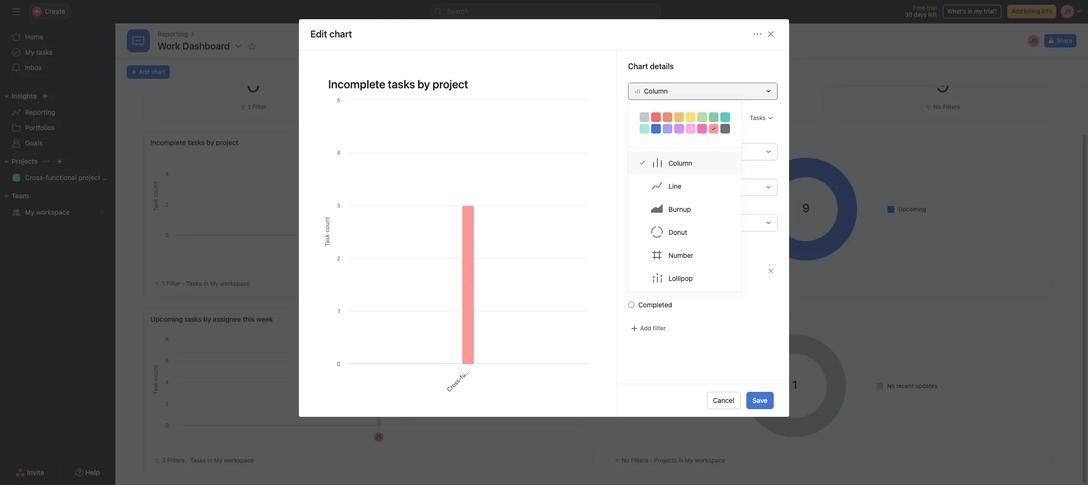 Task type: vqa. For each thing, say whether or not it's contained in the screenshot.
Burnup
yes



Task type: locate. For each thing, give the bounding box(es) containing it.
by down report on
[[630, 138, 638, 147]]

1 vertical spatial projects
[[610, 315, 636, 323]]

tasks inside global element
[[36, 48, 53, 56]]

0 horizontal spatial 0
[[246, 70, 260, 97]]

trial
[[927, 4, 937, 12]]

0
[[246, 70, 260, 97], [706, 70, 720, 97]]

1 horizontal spatial js
[[1031, 37, 1038, 44]]

x-axis
[[628, 167, 648, 175]]

0 horizontal spatial reporting link
[[6, 105, 110, 120]]

0 vertical spatial projects
[[12, 157, 38, 165]]

this month
[[698, 138, 732, 147]]

2 horizontal spatial projects
[[654, 457, 677, 464]]

add left billing
[[1012, 8, 1023, 15]]

2 horizontal spatial by
[[638, 315, 646, 323]]

add down projects by project status
[[640, 325, 651, 332]]

0 vertical spatial axis
[[636, 167, 648, 175]]

1 horizontal spatial reporting link
[[158, 29, 188, 39]]

reporting
[[158, 30, 188, 38], [25, 108, 55, 116]]

chart
[[151, 68, 165, 75]]

team
[[12, 192, 29, 200]]

workspace for tasks by completion status this month
[[680, 280, 710, 287]]

tasks button
[[746, 111, 778, 125]]

1 vertical spatial add
[[139, 68, 150, 75]]

tasks inside dropdown button
[[750, 114, 766, 122]]

my tasks
[[25, 48, 53, 56]]

1 vertical spatial status
[[675, 267, 693, 274]]

1 filter button down column dropdown button
[[698, 102, 729, 112]]

1 vertical spatial axis
[[635, 203, 648, 211]]

column link
[[628, 151, 742, 174]]

tasks for by project
[[186, 280, 202, 287]]

no
[[934, 103, 941, 111], [887, 382, 895, 390], [622, 457, 630, 464]]

30
[[905, 11, 912, 18]]

workspace inside the my workspace 'link'
[[36, 208, 70, 216]]

status up the column link
[[677, 138, 697, 147]]

axis down x-axis
[[635, 203, 648, 211]]

my for incomplete
[[210, 280, 218, 287]]

0 vertical spatial no
[[934, 103, 941, 111]]

in for upcoming tasks by assignee this week
[[208, 457, 213, 464]]

goals
[[25, 139, 43, 147]]

x-
[[628, 167, 636, 175]]

include tasks from
[[628, 132, 687, 140]]

tasks down home
[[36, 48, 53, 56]]

0 vertical spatial reporting link
[[158, 29, 188, 39]]

reporting link up portfolios on the left top of the page
[[6, 105, 110, 120]]

1 horizontal spatial add
[[640, 325, 651, 332]]

upcoming
[[899, 205, 926, 213], [150, 315, 183, 323]]

invite button
[[9, 464, 51, 482]]

0 horizontal spatial by
[[203, 315, 211, 323]]

projects for projects in my workspace
[[654, 457, 677, 464]]

1 filter button
[[238, 102, 269, 112], [698, 102, 729, 112]]

0 horizontal spatial column
[[644, 87, 668, 95]]

reporting inside insights element
[[25, 108, 55, 116]]

2 1 filter button from the left
[[698, 102, 729, 112]]

0 horizontal spatial upcoming
[[150, 315, 183, 323]]

column down chart details
[[644, 87, 668, 95]]

1 horizontal spatial incomplete
[[638, 283, 673, 291]]

0 button
[[246, 70, 260, 97], [706, 70, 720, 97]]

lollipop
[[669, 274, 693, 282]]

tasks for completion
[[646, 280, 662, 287]]

1 0 from the left
[[246, 70, 260, 97]]

include
[[628, 132, 652, 140]]

tasks left assignee
[[185, 315, 202, 323]]

3
[[162, 457, 166, 464]]

status down the number "link"
[[675, 267, 693, 274]]

add
[[1012, 8, 1023, 15], [139, 68, 150, 75], [640, 325, 651, 332]]

0 horizontal spatial 0 button
[[246, 70, 260, 97]]

tasks in my workspace
[[186, 280, 250, 287], [646, 280, 710, 287], [190, 457, 254, 464]]

0 vertical spatial upcoming
[[899, 205, 926, 213]]

1 filter button up the by project
[[238, 102, 269, 112]]

by
[[630, 138, 638, 147], [203, 315, 211, 323], [638, 315, 646, 323]]

tasks left the by project
[[188, 138, 205, 147]]

1 vertical spatial reporting link
[[6, 105, 110, 120]]

0 button for first 1 filter button from right
[[706, 70, 720, 97]]

free trial 30 days left
[[905, 4, 937, 18]]

1 horizontal spatial by
[[630, 138, 638, 147]]

projects element
[[0, 153, 115, 187]]

completion right task
[[643, 267, 674, 274]]

1 horizontal spatial no filters
[[934, 103, 960, 111]]

my
[[25, 48, 34, 56], [25, 208, 34, 216], [210, 280, 218, 287], [670, 280, 678, 287], [214, 457, 222, 464], [685, 457, 693, 464]]

tasks
[[36, 48, 53, 56], [653, 132, 670, 140], [188, 138, 205, 147], [185, 315, 202, 323]]

0 vertical spatial incomplete
[[150, 138, 186, 147]]

1 vertical spatial no filters
[[622, 457, 648, 464]]

my workspace link
[[6, 205, 110, 220]]

report image
[[133, 35, 144, 47]]

cross-
[[25, 174, 46, 182]]

add inside dropdown button
[[640, 325, 651, 332]]

by project
[[206, 138, 238, 147]]

home link
[[6, 29, 110, 45]]

by for projects
[[638, 315, 646, 323]]

this week
[[243, 315, 273, 323]]

0 horizontal spatial projects
[[12, 157, 38, 165]]

my for upcoming
[[214, 457, 222, 464]]

reporting up work dashboard
[[158, 30, 188, 38]]

0 horizontal spatial 1 filter button
[[238, 102, 269, 112]]

tasks left the 'from'
[[653, 132, 670, 140]]

9
[[476, 70, 490, 97], [936, 70, 950, 97]]

by up "add filter"
[[638, 315, 646, 323]]

2 vertical spatial add
[[640, 325, 651, 332]]

3 filters
[[162, 457, 185, 464]]

1 horizontal spatial 1 filter button
[[698, 102, 729, 112]]

filter
[[252, 103, 267, 111], [712, 103, 726, 111], [166, 280, 181, 287], [626, 280, 640, 287]]

column
[[644, 87, 668, 95], [669, 159, 692, 167]]

incomplete tasks by project
[[150, 138, 238, 147]]

in inside button
[[968, 8, 973, 15]]

recent
[[897, 382, 914, 390]]

axis down include
[[636, 167, 648, 175]]

save
[[753, 397, 768, 405]]

incomplete for incomplete tasks by project
[[150, 138, 186, 147]]

in for tasks by completion status this month
[[663, 280, 668, 287]]

a button to remove the filter image
[[768, 268, 774, 274]]

Incomplete tasks by project text field
[[322, 73, 593, 95]]

completed
[[638, 301, 672, 309]]

search list box
[[431, 4, 661, 19]]

no filters
[[934, 103, 960, 111], [622, 457, 648, 464]]

workspace for incomplete tasks by project
[[220, 280, 250, 287]]

column down tasks by completion status this month
[[669, 159, 692, 167]]

tasks in my workspace for by project
[[186, 280, 250, 287]]

0 horizontal spatial incomplete
[[150, 138, 186, 147]]

add filter
[[640, 325, 666, 332]]

filters
[[943, 103, 960, 111], [628, 247, 650, 256], [167, 457, 185, 464], [631, 457, 648, 464]]

more actions image
[[754, 30, 761, 38]]

0 vertical spatial no filters
[[934, 103, 960, 111]]

reporting up portfolios on the left top of the page
[[25, 108, 55, 116]]

1 vertical spatial reporting
[[25, 108, 55, 116]]

2 0 from the left
[[706, 70, 720, 97]]

1 horizontal spatial 0 button
[[706, 70, 720, 97]]

in for projects by project status
[[679, 457, 684, 464]]

2 horizontal spatial add
[[1012, 8, 1023, 15]]

0 horizontal spatial 9
[[476, 70, 490, 97]]

projects inside projects dropdown button
[[12, 157, 38, 165]]

0 horizontal spatial reporting
[[25, 108, 55, 116]]

0 vertical spatial js
[[1031, 37, 1038, 44]]

1 horizontal spatial projects
[[610, 315, 636, 323]]

2 vertical spatial no
[[622, 457, 630, 464]]

incomplete
[[150, 138, 186, 147], [638, 283, 673, 291]]

2 vertical spatial projects
[[654, 457, 677, 464]]

no filters button
[[923, 102, 963, 112]]

1 1 filter button from the left
[[238, 102, 269, 112]]

2 0 button from the left
[[706, 70, 720, 97]]

my
[[974, 8, 982, 15]]

burnup
[[669, 205, 691, 213]]

my tasks link
[[6, 45, 110, 60]]

0 vertical spatial completion
[[640, 138, 675, 147]]

by left assignee
[[203, 315, 211, 323]]

1 horizontal spatial 9
[[936, 70, 950, 97]]

0 button for 2nd 1 filter button from right
[[246, 70, 260, 97]]

0 vertical spatial column
[[644, 87, 668, 95]]

tasks by completion status this month
[[610, 138, 732, 147]]

projects
[[12, 157, 38, 165], [610, 315, 636, 323], [654, 457, 677, 464]]

cross-functional project plan
[[25, 174, 115, 182]]

0 horizontal spatial add
[[139, 68, 150, 75]]

completion down report on
[[640, 138, 675, 147]]

1 vertical spatial incomplete
[[638, 283, 673, 291]]

add left chart
[[139, 68, 150, 75]]

js
[[1031, 37, 1038, 44], [375, 434, 382, 441]]

reporting link up work dashboard
[[158, 29, 188, 39]]

assignee
[[213, 315, 241, 323]]

trial?
[[984, 8, 997, 15]]

upcoming for upcoming
[[899, 205, 926, 213]]

1 horizontal spatial upcoming
[[899, 205, 926, 213]]

1 horizontal spatial column
[[669, 159, 692, 167]]

share
[[1057, 37, 1072, 44]]

1 horizontal spatial 0
[[706, 70, 720, 97]]

what's in my trial?
[[947, 8, 997, 15]]

1 vertical spatial upcoming
[[150, 315, 183, 323]]

0 horizontal spatial js
[[375, 434, 382, 441]]

cancel button
[[707, 392, 741, 410]]

0 vertical spatial status
[[677, 138, 697, 147]]

my inside 'link'
[[25, 208, 34, 216]]

1 filter
[[248, 103, 267, 111], [708, 103, 726, 111], [162, 280, 181, 287], [622, 280, 640, 287]]

1 0 button from the left
[[246, 70, 260, 97]]

upcoming tasks by assignee this week
[[150, 315, 273, 323]]

0 vertical spatial add
[[1012, 8, 1023, 15]]

1 vertical spatial no
[[887, 382, 895, 390]]

no inside button
[[934, 103, 941, 111]]

2 horizontal spatial no
[[934, 103, 941, 111]]

no filters inside button
[[934, 103, 960, 111]]

axis for x-
[[636, 167, 648, 175]]

add billing info button
[[1007, 5, 1057, 18]]

1 9 from the left
[[476, 70, 490, 97]]

1 horizontal spatial reporting
[[158, 30, 188, 38]]



Task type: describe. For each thing, give the bounding box(es) containing it.
billing
[[1024, 8, 1040, 15]]

0 for 0 button associated with 2nd 1 filter button from right
[[246, 70, 260, 97]]

portfolios link
[[6, 120, 110, 136]]

by for tasks
[[630, 138, 638, 147]]

filters inside button
[[943, 103, 960, 111]]

incomplete for incomplete
[[638, 283, 673, 291]]

projects for projects by project status
[[610, 315, 636, 323]]

project
[[78, 174, 100, 182]]

insights element
[[0, 87, 115, 153]]

insights
[[12, 92, 37, 100]]

workspace for upcoming tasks by assignee this week
[[224, 457, 254, 464]]

tasks for incomplete
[[188, 138, 205, 147]]

number
[[669, 251, 694, 259]]

number link
[[628, 244, 742, 267]]

close image
[[767, 30, 775, 38]]

projects by project status
[[610, 315, 692, 323]]

plan
[[102, 174, 115, 182]]

tasks in my workspace for by
[[190, 457, 254, 464]]

add for add chart
[[139, 68, 150, 75]]

task
[[628, 267, 641, 274]]

teams element
[[0, 187, 115, 222]]

y-axis
[[628, 203, 648, 211]]

0 horizontal spatial no filters
[[622, 457, 648, 464]]

js inside js button
[[1031, 37, 1038, 44]]

from
[[672, 132, 687, 140]]

inbox
[[25, 63, 42, 72]]

upcoming for upcoming tasks by assignee this week
[[150, 315, 183, 323]]

column button
[[628, 83, 778, 100]]

projects for projects
[[12, 157, 38, 165]]

reporting link inside insights element
[[6, 105, 110, 120]]

free
[[913, 4, 925, 12]]

cancel
[[713, 397, 734, 405]]

search
[[447, 7, 469, 15]]

share button
[[1045, 34, 1077, 48]]

what's in my trial? button
[[943, 5, 1002, 18]]

Completed radio
[[628, 302, 634, 308]]

column inside dropdown button
[[644, 87, 668, 95]]

no recent updates
[[887, 382, 938, 390]]

days
[[914, 11, 927, 18]]

edit chart
[[311, 29, 352, 40]]

2 9 from the left
[[936, 70, 950, 97]]

add filter button
[[628, 322, 668, 335]]

project status
[[648, 315, 692, 323]]

0 vertical spatial reporting
[[158, 30, 188, 38]]

add billing info
[[1012, 8, 1052, 15]]

add chart button
[[127, 65, 170, 79]]

info
[[1042, 8, 1052, 15]]

0 for 0 button associated with first 1 filter button from right
[[706, 70, 720, 97]]

add for add filter
[[640, 325, 651, 332]]

1 horizontal spatial no
[[887, 382, 895, 390]]

9 button
[[936, 70, 950, 97]]

tasks for upcoming
[[185, 315, 202, 323]]

js button
[[1027, 34, 1041, 48]]

line link
[[628, 174, 742, 198]]

donut link
[[628, 221, 742, 244]]

global element
[[0, 24, 115, 81]]

updates
[[916, 382, 938, 390]]

show options image
[[235, 42, 242, 50]]

team button
[[0, 190, 29, 202]]

work dashboard
[[158, 40, 230, 51]]

what's
[[947, 8, 966, 15]]

report on
[[628, 114, 663, 122]]

projects in my workspace
[[654, 457, 725, 464]]

invite
[[27, 469, 44, 477]]

chart details
[[628, 62, 674, 71]]

task completion status
[[628, 267, 693, 274]]

y-
[[628, 203, 635, 211]]

cross-functional project plan link
[[6, 170, 115, 186]]

add to starred image
[[248, 42, 256, 50]]

add for add billing info
[[1012, 8, 1023, 15]]

lollipop link
[[628, 267, 742, 290]]

my for tasks
[[670, 280, 678, 287]]

1 vertical spatial js
[[375, 434, 382, 441]]

tasks for by
[[190, 457, 206, 464]]

functional
[[46, 174, 77, 182]]

workspace for projects by project status
[[695, 457, 725, 464]]

my inside 'my tasks' link
[[25, 48, 34, 56]]

projects button
[[0, 156, 38, 167]]

hide sidebar image
[[12, 8, 20, 15]]

donut
[[669, 228, 687, 236]]

tasks for include
[[653, 132, 670, 140]]

search button
[[431, 4, 661, 19]]

add chart
[[139, 68, 165, 75]]

1 vertical spatial completion
[[643, 267, 674, 274]]

home
[[25, 33, 43, 41]]

filter
[[653, 325, 666, 332]]

save button
[[746, 392, 774, 410]]

tasks in my workspace for completion
[[646, 280, 710, 287]]

goals link
[[6, 136, 110, 151]]

burnup link
[[628, 198, 742, 221]]

my for projects
[[685, 457, 693, 464]]

line
[[669, 182, 682, 190]]

insights button
[[0, 90, 37, 102]]

my workspace
[[25, 208, 70, 216]]

axis for y-
[[635, 203, 648, 211]]

inbox link
[[6, 60, 110, 75]]

tasks for my
[[36, 48, 53, 56]]

left
[[928, 11, 937, 18]]

in for incomplete tasks by project
[[204, 280, 209, 287]]

portfolios
[[25, 124, 55, 132]]

1 vertical spatial column
[[669, 159, 692, 167]]

0 horizontal spatial no
[[622, 457, 630, 464]]



